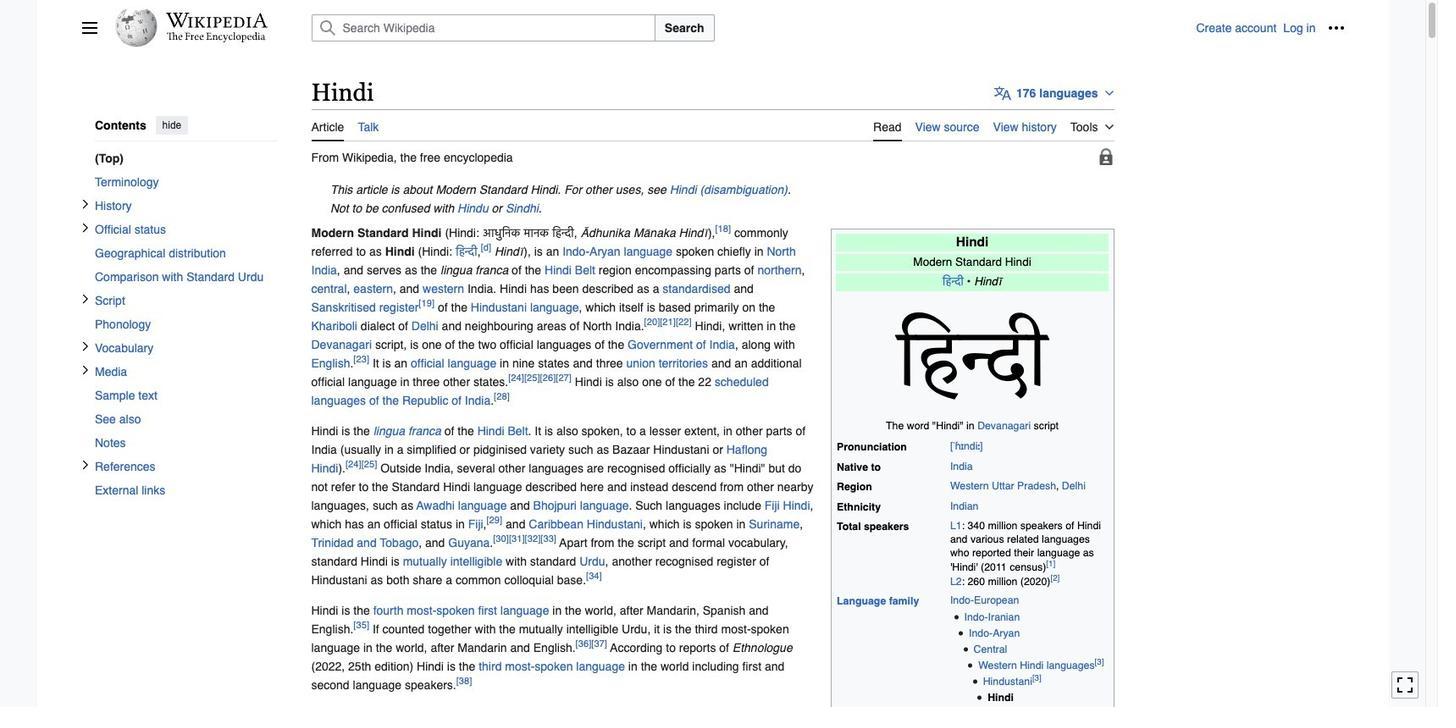 Task type: locate. For each thing, give the bounding box(es) containing it.
0 vertical spatial x small image
[[80, 199, 90, 209]]

2 x small image from the top
[[80, 222, 90, 232]]

note
[[311, 180, 1114, 199], [311, 199, 1114, 217]]

0 vertical spatial x small image
[[80, 293, 90, 304]]

2 vertical spatial x small image
[[80, 341, 90, 351]]

1 note from the top
[[311, 180, 1114, 199]]

3 x small image from the top
[[80, 341, 90, 351]]

1 vertical spatial x small image
[[80, 222, 90, 232]]

None search field
[[291, 14, 1196, 42]]

language progressive image
[[994, 85, 1011, 102]]

main content
[[304, 76, 1345, 707]]

page semi-protected image
[[1097, 148, 1114, 165]]

2 note from the top
[[311, 199, 1114, 217]]

x small image
[[80, 199, 90, 209], [80, 222, 90, 232], [80, 341, 90, 351]]

1 vertical spatial x small image
[[80, 459, 90, 470]]

2 x small image from the top
[[80, 459, 90, 470]]

x small image
[[80, 293, 90, 304], [80, 459, 90, 470]]

personal tools navigation
[[1196, 14, 1350, 42]]



Task type: vqa. For each thing, say whether or not it's contained in the screenshot.
[109] Link
no



Task type: describe. For each thing, give the bounding box(es) containing it.
fullscreen image
[[1397, 677, 1414, 694]]

log in and more options image
[[1328, 19, 1345, 36]]

1 x small image from the top
[[80, 293, 90, 304]]

1 x small image from the top
[[80, 199, 90, 209]]

the free encyclopedia image
[[167, 32, 266, 43]]

Search Wikipedia search field
[[311, 14, 655, 42]]

wikipedia image
[[166, 13, 267, 28]]

menu image
[[81, 19, 98, 36]]



